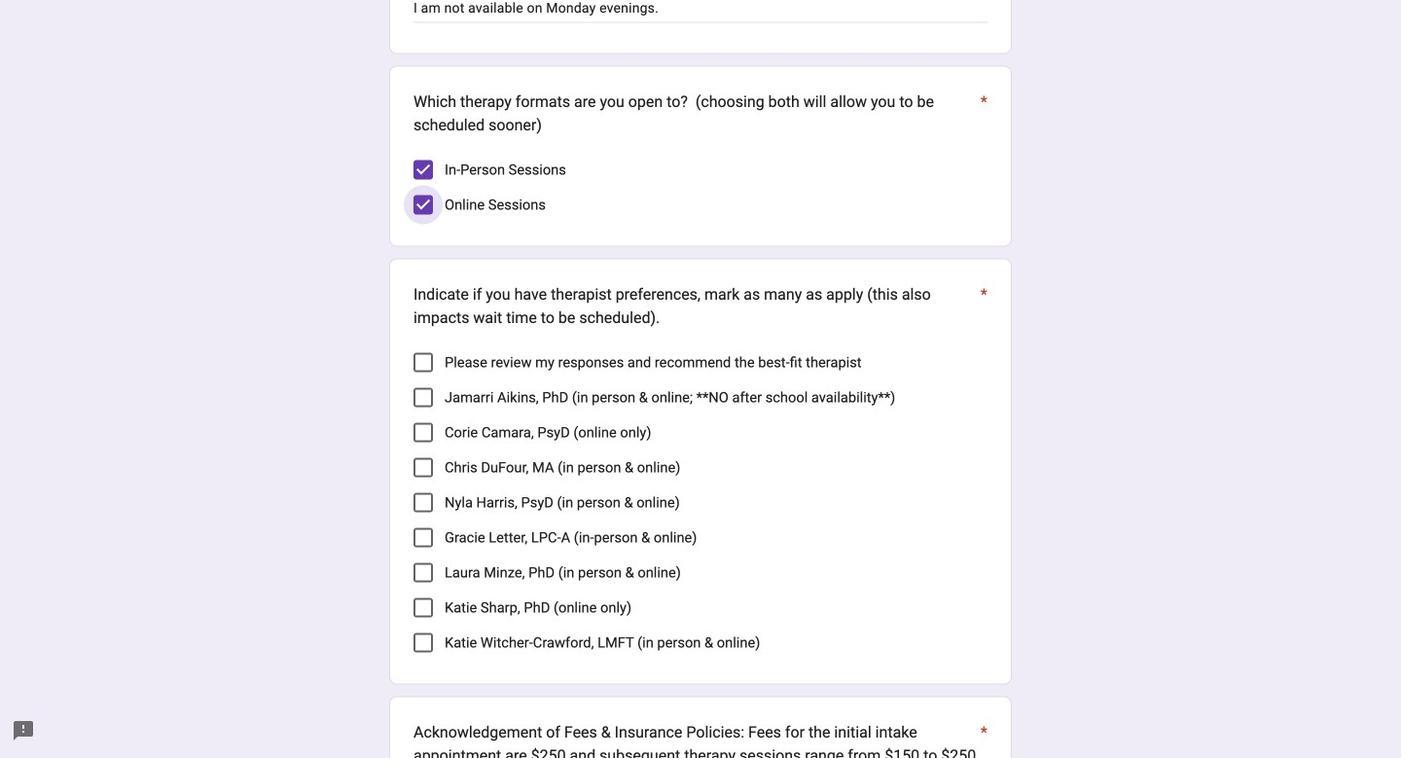Task type: describe. For each thing, give the bounding box(es) containing it.
laura minze, phd (in person & online) image
[[416, 565, 431, 581]]

jamarri aikins, phd (in person & online; **no after school availability**) image
[[416, 390, 431, 406]]

required question element for heading corresponding to in-person sessions option
[[977, 90, 988, 137]]

Please review my responses and recommend the best-fit therapist checkbox
[[414, 353, 433, 372]]

list for required question element corresponding to the please review my responses and recommend the best-fit therapist option's heading
[[414, 345, 988, 661]]

nyla harris, psyd (in person & online) image
[[416, 495, 431, 511]]

heading for the please review my responses and recommend the best-fit therapist option
[[414, 283, 988, 330]]

heading for in-person sessions option
[[414, 90, 988, 137]]

chris dufour, ma (in person & online) image
[[416, 460, 431, 476]]

Jamarri Aikins, PhD (in person & online; **NO after school availability**) checkbox
[[414, 388, 433, 408]]

Your answer text field
[[414, 0, 988, 22]]

list for required question element corresponding to heading corresponding to in-person sessions option
[[414, 153, 988, 223]]

Gracie Letter, LPC-A (in-person & online) checkbox
[[414, 528, 433, 548]]

In-Person Sessions checkbox
[[414, 160, 433, 180]]

required question element for third heading from the top of the page
[[977, 721, 988, 758]]

katie witcher-crawford, lmft (in person & online) image
[[416, 635, 431, 651]]

corie camara, psyd (online only) image
[[416, 425, 431, 441]]

Nyla Harris, PsyD (in person & online) checkbox
[[414, 493, 433, 513]]

report a problem to google image
[[12, 719, 35, 743]]

Corie Camara, PsyD (online only) checkbox
[[414, 423, 433, 443]]



Task type: vqa. For each thing, say whether or not it's contained in the screenshot.
third Required question element from the top of the page
yes



Task type: locate. For each thing, give the bounding box(es) containing it.
Chris DuFour, MA (in person & online) checkbox
[[414, 458, 433, 478]]

Online Sessions checkbox
[[414, 195, 433, 215]]

in-person sessions image
[[414, 160, 433, 180]]

0 vertical spatial heading
[[414, 90, 988, 137]]

3 heading from the top
[[414, 721, 988, 758]]

online sessions image
[[414, 195, 433, 215]]

required question element for the please review my responses and recommend the best-fit therapist option's heading
[[977, 283, 988, 330]]

1 list from the top
[[414, 153, 988, 223]]

3 required question element from the top
[[977, 721, 988, 758]]

0 vertical spatial required question element
[[977, 90, 988, 137]]

1 vertical spatial list
[[414, 345, 988, 661]]

please review my responses and recommend the best-fit therapist image
[[416, 355, 431, 371]]

2 vertical spatial required question element
[[977, 721, 988, 758]]

Laura Minze, PhD (in person & online) checkbox
[[414, 563, 433, 583]]

list
[[414, 153, 988, 223], [414, 345, 988, 661]]

2 vertical spatial heading
[[414, 721, 988, 758]]

1 vertical spatial required question element
[[977, 283, 988, 330]]

2 list from the top
[[414, 345, 988, 661]]

2 heading from the top
[[414, 283, 988, 330]]

0 vertical spatial list
[[414, 153, 988, 223]]

1 heading from the top
[[414, 90, 988, 137]]

gracie letter, lpc-a (in-person & online) image
[[416, 530, 431, 546]]

2 required question element from the top
[[977, 283, 988, 330]]

Katie Sharp, PhD (online only) checkbox
[[414, 598, 433, 618]]

1 required question element from the top
[[977, 90, 988, 137]]

heading
[[414, 90, 988, 137], [414, 283, 988, 330], [414, 721, 988, 758]]

katie sharp, phd (online only) image
[[416, 600, 431, 616]]

1 vertical spatial heading
[[414, 283, 988, 330]]

required question element
[[977, 90, 988, 137], [977, 283, 988, 330], [977, 721, 988, 758]]

Katie Witcher-Crawford, LMFT (in person & online) checkbox
[[414, 633, 433, 653]]



